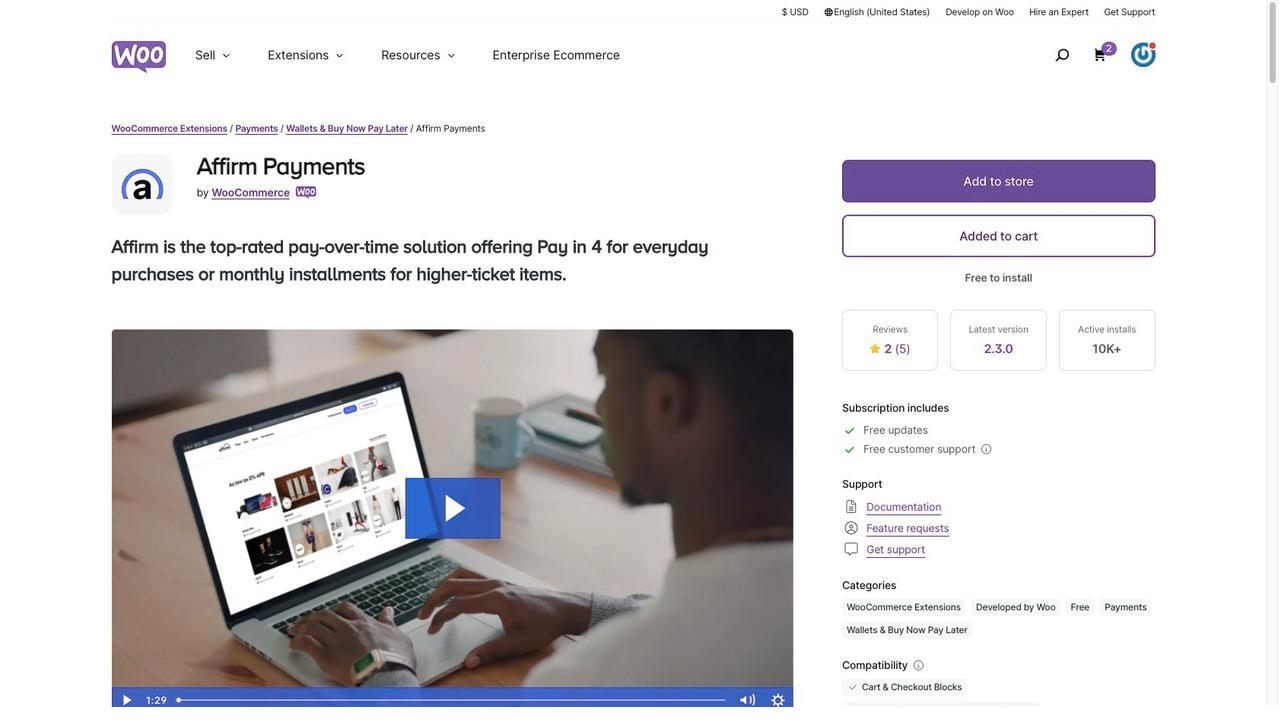 Task type: describe. For each thing, give the bounding box(es) containing it.
check image
[[847, 681, 859, 693]]

open account menu image
[[1131, 43, 1156, 67]]

circle info image
[[911, 658, 927, 673]]

file lines image
[[842, 497, 861, 516]]

extra information image
[[979, 442, 994, 457]]

service navigation menu element
[[1023, 30, 1156, 80]]

product icon image
[[112, 154, 172, 215]]



Task type: vqa. For each thing, say whether or not it's contained in the screenshot.
THE OPEN ACCOUNT MENU Image
yes



Task type: locate. For each thing, give the bounding box(es) containing it.
check image
[[847, 704, 859, 707]]

breadcrumb element
[[112, 122, 1156, 135]]

message image
[[842, 540, 861, 558]]

developed by woocommerce image
[[296, 186, 317, 199]]

search image
[[1050, 43, 1074, 67]]

circle user image
[[842, 519, 861, 537]]



